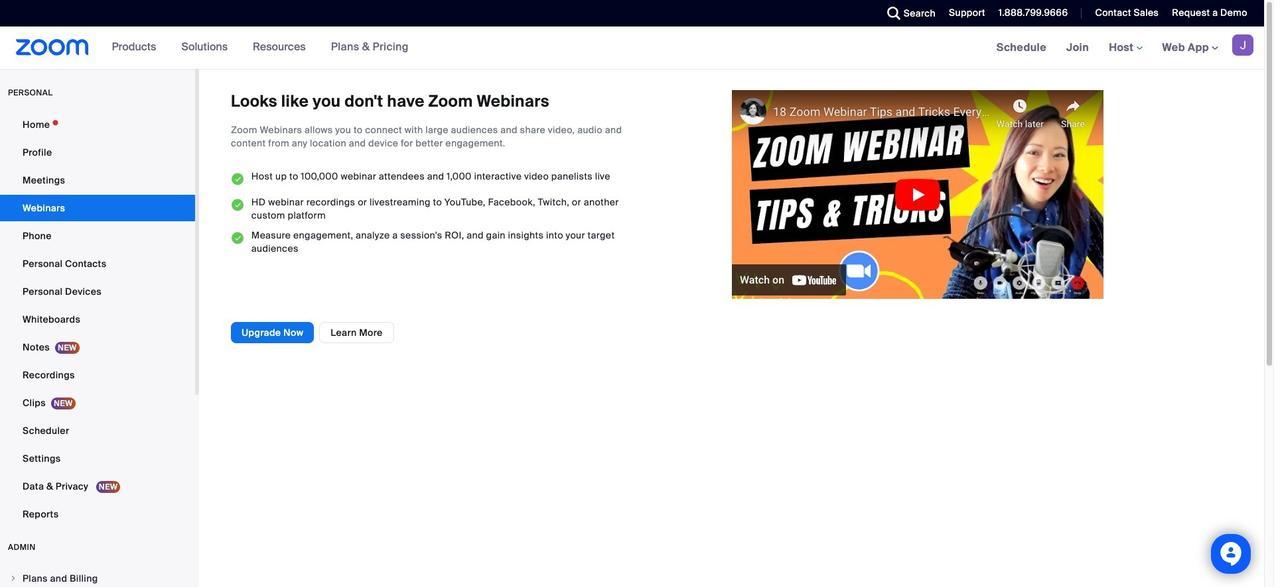 Task type: locate. For each thing, give the bounding box(es) containing it.
meetings navigation
[[986, 27, 1264, 70]]

corner success image
[[231, 170, 245, 189]]

banner
[[0, 27, 1264, 70]]

zoom logo image
[[16, 39, 89, 56]]

profile picture image
[[1232, 35, 1253, 56]]



Task type: describe. For each thing, give the bounding box(es) containing it.
product information navigation
[[102, 27, 419, 69]]

personal menu menu
[[0, 111, 195, 530]]



Task type: vqa. For each thing, say whether or not it's contained in the screenshot.
banner
yes



